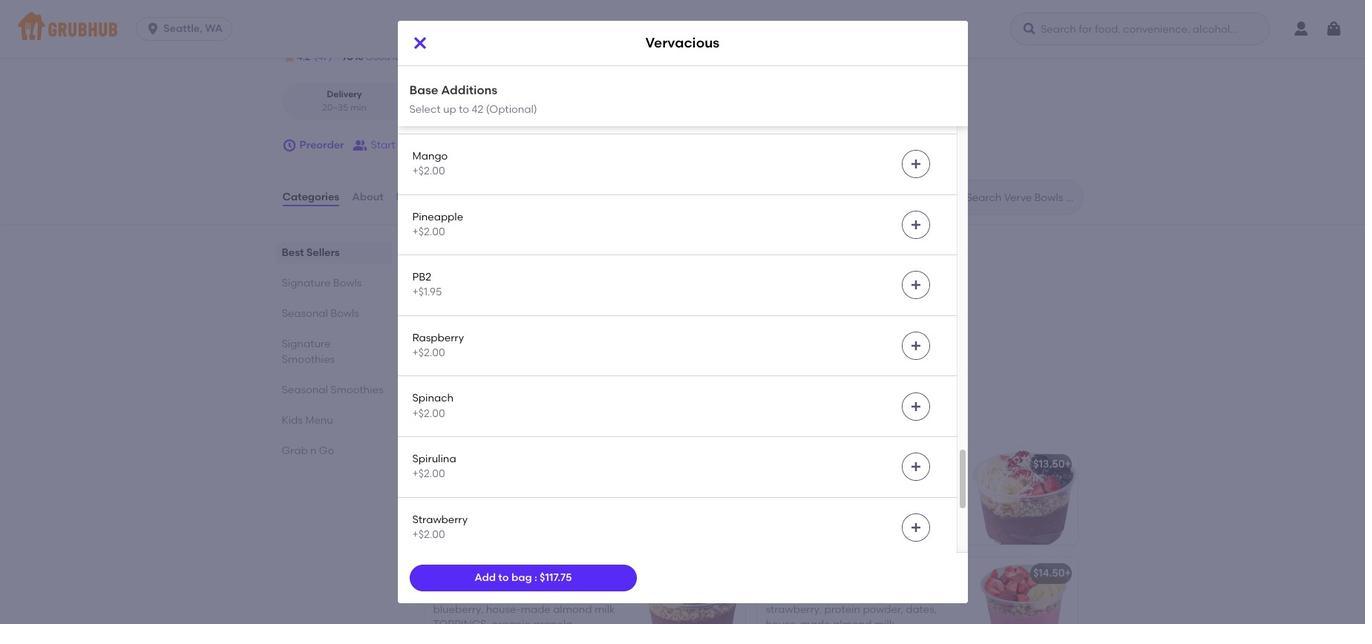 Task type: locate. For each thing, give the bounding box(es) containing it.
2 vertical spatial signature
[[421, 414, 497, 432]]

made inside base: açai, banana, blueberry, peanut butter, house-made almond milk  toppings: organic granola, banana, strawberry, crushed almonds button
[[541, 337, 571, 350]]

seattle, wa
[[163, 22, 223, 35]]

powder for maca powder +$2.00
[[444, 29, 482, 41]]

1 min from the left
[[350, 102, 367, 113]]

1 vertical spatial seasonal
[[282, 384, 328, 396]]

blueberry, inside button
[[536, 322, 586, 335]]

seller
[[463, 443, 488, 454]]

honey,
[[877, 509, 910, 522]]

0 vertical spatial crushed
[[536, 367, 576, 380]]

0 vertical spatial base: açai, banana, blueberry, peanut butter, house-made almond milk  toppings: organic granola, banana, strawberry, crushed almonds
[[432, 322, 612, 395]]

0 vertical spatial peanut
[[432, 337, 468, 350]]

almond inside button
[[573, 337, 612, 350]]

best
[[421, 243, 456, 261], [282, 247, 304, 259], [442, 443, 461, 454]]

sellers for best sellers
[[306, 247, 340, 259]]

peanut down +$1.95
[[432, 337, 468, 350]]

up
[[443, 103, 456, 115]]

1 vertical spatial butter,
[[472, 497, 505, 510]]

2 vertical spatial milk
[[595, 603, 615, 616]]

açai, down add
[[465, 588, 490, 601]]

1 vertical spatial signature
[[282, 338, 331, 350]]

açai, down seller
[[465, 482, 490, 495]]

2 +$2.00 from the top
[[412, 104, 445, 117]]

+$2.00 for strawberry +$2.00
[[412, 528, 445, 541]]

toppings: down 'raspberry'
[[455, 352, 511, 365]]

select
[[409, 103, 441, 115]]

raspberry +$2.00
[[412, 332, 464, 359]]

almond
[[573, 337, 612, 350], [575, 497, 614, 510], [553, 603, 592, 616], [833, 619, 872, 624]]

0 horizontal spatial vervacious
[[433, 461, 489, 474]]

powder inside 'matcha powder +$2.00'
[[454, 89, 492, 102]]

menu
[[305, 414, 333, 427]]

motorworks
[[508, 29, 567, 41]]

most
[[421, 264, 446, 276]]

0 vertical spatial +
[[1065, 458, 1071, 471]]

(optional)
[[486, 103, 537, 115]]

strawberry, inside base: açai, banana, strawberry, blueberry, house-made almond milk toppings: organic granol
[[537, 588, 594, 601]]

0 vertical spatial granola,
[[554, 352, 597, 365]]

1 horizontal spatial vervacious
[[646, 34, 720, 52]]

6 +$2.00 from the top
[[412, 407, 445, 420]]

base: açai, banana, blueberry, peanut butter, house-made almond milk  toppings: organic granola, banana, strawberry, crushed almonds
[[432, 322, 612, 395], [433, 482, 614, 555]]

signature bowls up seller
[[421, 414, 547, 432]]

house- down add
[[486, 603, 521, 616]]

min right 10–20
[[497, 102, 513, 113]]

0 horizontal spatial to
[[459, 103, 469, 115]]

svg image inside preorder button
[[282, 138, 297, 153]]

strawberry,
[[477, 367, 533, 380], [766, 509, 822, 522], [478, 527, 535, 540], [537, 588, 594, 601], [766, 603, 822, 616]]

k
[[427, 29, 434, 41]]

go
[[319, 445, 334, 457]]

blueberry, inside base: açai sorbet  toppings: organic granola, banana, strawberry, blueberry, honey, sweetened coconut
[[824, 509, 875, 522]]

pickup
[[459, 89, 489, 100]]

made
[[541, 337, 571, 350], [542, 497, 572, 510], [521, 603, 551, 616], [801, 619, 830, 624]]

+$2.00 inside mango +$2.00
[[412, 165, 445, 178]]

2 min from the left
[[497, 102, 513, 113]]

açai,
[[463, 322, 488, 335], [465, 482, 490, 495], [465, 588, 490, 601]]

organic inside base: açai, banana, blueberry, peanut butter, house-made almond milk  toppings: organic granola, banana, strawberry, crushed almonds button
[[513, 352, 552, 365]]

$117.75
[[540, 572, 572, 584]]

signature bowls up seasonal bowls
[[282, 277, 362, 290]]

smoothies for seasonal
[[330, 384, 384, 396]]

toppings: up honey,
[[857, 479, 913, 492]]

smoothies up menu in the bottom left of the page
[[330, 384, 384, 396]]

7 +$2.00 from the top
[[412, 468, 445, 480]]

+$2.00 for spirulina +$2.00
[[412, 468, 445, 480]]

0 vertical spatial smoothies
[[282, 353, 335, 366]]

svg image
[[1325, 20, 1343, 38], [1022, 22, 1037, 36], [282, 138, 297, 153], [910, 158, 922, 170], [910, 219, 922, 231], [910, 401, 922, 412], [910, 461, 922, 473]]

base: left dragonfruit,
[[766, 588, 795, 601]]

pineapple +$2.00
[[412, 210, 463, 238]]

berry yum
[[433, 567, 484, 580]]

2 seasonal from the top
[[282, 384, 328, 396]]

1 +$2.00 from the top
[[412, 44, 445, 56]]

butter,
[[471, 337, 504, 350], [472, 497, 505, 510]]

0 vertical spatial açai,
[[463, 322, 488, 335]]

min
[[350, 102, 367, 113], [497, 102, 513, 113]]

base: down berry
[[433, 588, 462, 601]]

base: inside base: açai, banana, strawberry, blueberry, house-made almond milk toppings: organic granol
[[433, 588, 462, 601]]

açai, for vervacious
[[465, 482, 490, 495]]

add to bag : $117.75
[[474, 572, 572, 584]]

organic
[[513, 352, 552, 365], [766, 494, 805, 507], [515, 512, 553, 525], [492, 619, 531, 624]]

option group
[[282, 83, 536, 120]]

1 vertical spatial +
[[1065, 567, 1071, 580]]

svg image
[[146, 22, 160, 36], [411, 34, 429, 52], [910, 279, 922, 291], [910, 340, 922, 352], [910, 522, 922, 534]]

peanut inside button
[[432, 337, 468, 350]]

0 vertical spatial powder
[[444, 29, 482, 41]]

base: down +$1.95
[[432, 322, 461, 335]]

seasonal up signature smoothies
[[282, 307, 328, 320]]

+$2.00 inside raspberry +$2.00
[[412, 347, 445, 359]]

min down "delivery"
[[350, 102, 367, 113]]

banana,
[[491, 322, 533, 335], [432, 367, 474, 380], [492, 482, 535, 495], [852, 494, 894, 507], [433, 527, 476, 540], [492, 588, 535, 601], [859, 588, 902, 601]]

organic inside base: açai, banana, strawberry, blueberry, house-made almond milk toppings: organic granol
[[492, 619, 531, 624]]

almond inside base: dragonfruit, banana, strawberry, protein powder, dates, house-made almond mi
[[833, 619, 872, 624]]

1 vertical spatial to
[[498, 572, 509, 584]]

3 +$2.00 from the top
[[412, 165, 445, 178]]

+$2.00 inside spirulina +$2.00
[[412, 468, 445, 480]]

0 vertical spatial milk
[[432, 352, 452, 365]]

butter, down seller
[[472, 497, 505, 510]]

almonds down raspberry +$2.00
[[432, 382, 476, 395]]

signature down best sellers
[[282, 277, 331, 290]]

vervacious image
[[635, 288, 746, 385], [634, 449, 745, 545]]

ordered
[[448, 264, 488, 276]]

sellers
[[459, 243, 511, 261], [306, 247, 340, 259]]

1 vertical spatial almonds
[[433, 543, 477, 555]]

2 vertical spatial açai,
[[465, 588, 490, 601]]

96
[[341, 50, 353, 63]]

best for best seller
[[442, 443, 461, 454]]

0 vertical spatial seasonal
[[282, 307, 328, 320]]

toppings: inside button
[[455, 352, 511, 365]]

spirulina +$2.00
[[412, 453, 456, 480]]

+
[[1065, 458, 1071, 471], [1065, 567, 1071, 580]]

+$2.00 down mango
[[412, 165, 445, 178]]

toppings: down berry yum
[[433, 619, 489, 624]]

almonds up berry yum
[[433, 543, 477, 555]]

+$2.00 down 'raspberry'
[[412, 347, 445, 359]]

açai, down "ordered"
[[463, 322, 488, 335]]

+$2.00 inside "strawberry +$2.00"
[[412, 528, 445, 541]]

signature down seasonal bowls
[[282, 338, 331, 350]]

1 vertical spatial açai,
[[465, 482, 490, 495]]

best for best sellers
[[282, 247, 304, 259]]

start group order
[[371, 139, 458, 151]]

best down the categories button
[[282, 247, 304, 259]]

+$2.00 inside pineapple +$2.00
[[412, 226, 445, 238]]

+$2.00 down strawberry
[[412, 528, 445, 541]]

coconut
[[823, 524, 865, 537]]

pineapple
[[412, 210, 463, 223]]

açai, inside base: açai, banana, strawberry, blueberry, house-made almond milk toppings: organic granol
[[465, 588, 490, 601]]

crushed
[[536, 367, 576, 380], [537, 527, 578, 540]]

1 vertical spatial granola,
[[807, 494, 849, 507]]

1 vertical spatial bowls
[[330, 307, 359, 320]]

0.5
[[434, 102, 447, 113]]

1 seasonal from the top
[[282, 307, 328, 320]]

1 + from the top
[[1065, 458, 1071, 471]]

sellers up on
[[459, 243, 511, 261]]

0 vertical spatial vervacious image
[[635, 288, 746, 385]]

street
[[366, 29, 397, 41]]

+$2.00 down matcha in the left top of the page
[[412, 104, 445, 117]]

house- down dragonfruit,
[[766, 619, 801, 624]]

people icon image
[[353, 138, 368, 153]]

+$2.00 inside 'matcha powder +$2.00'
[[412, 104, 445, 117]]

milk inside button
[[432, 352, 452, 365]]

715 east pine street suite k middle of pike motorworks courtyard button
[[300, 27, 621, 44]]

+$2.00 down maca
[[412, 44, 445, 56]]

signature up best seller
[[421, 414, 497, 432]]

5 +$2.00 from the top
[[412, 347, 445, 359]]

banana, inside base: açai, banana, strawberry, blueberry, house-made almond milk toppings: organic granol
[[492, 588, 535, 601]]

2 + from the top
[[1065, 567, 1071, 580]]

+$2.00 down pineapple
[[412, 226, 445, 238]]

1 vertical spatial signature bowls
[[421, 414, 547, 432]]

+$2.00 down spirulina
[[412, 468, 445, 480]]

blueberry, inside base: açai, banana, strawberry, blueberry, house-made almond milk toppings: organic granol
[[433, 603, 484, 616]]

powder inside maca powder +$2.00
[[444, 29, 482, 41]]

base: açai, banana, strawberry, blueberry, house-made almond milk toppings: organic granol
[[433, 588, 615, 624]]

+ for $13.50 +
[[1065, 458, 1071, 471]]

1 horizontal spatial to
[[498, 572, 509, 584]]

2 vertical spatial granola,
[[556, 512, 598, 525]]

peanut up strawberry
[[433, 497, 470, 510]]

house- inside button
[[506, 337, 541, 350]]

0 vertical spatial almonds
[[432, 382, 476, 395]]

açai, inside button
[[463, 322, 488, 335]]

dragonfruit,
[[797, 588, 857, 601]]

0 horizontal spatial min
[[350, 102, 367, 113]]

+$2.00 down spinach
[[412, 407, 445, 420]]

açai, for berry yum
[[465, 588, 490, 601]]

1 vertical spatial powder
[[454, 89, 492, 102]]

granola,
[[554, 352, 597, 365], [807, 494, 849, 507], [556, 512, 598, 525]]

yum
[[462, 567, 484, 580]]

best up most
[[421, 243, 456, 261]]

kids menu
[[282, 414, 333, 427]]

+$2.00 inside maca powder +$2.00
[[412, 44, 445, 56]]

best inside best sellers most ordered on grubhub
[[421, 243, 456, 261]]

+$2.00 inside spinach +$2.00
[[412, 407, 445, 420]]

min inside 'pickup 0.5 mi • 10–20 min'
[[497, 102, 513, 113]]

seasonal smoothies
[[282, 384, 384, 396]]

0 vertical spatial signature
[[282, 277, 331, 290]]

1 vertical spatial smoothies
[[330, 384, 384, 396]]

(47)
[[314, 50, 332, 63]]

0 horizontal spatial sellers
[[306, 247, 340, 259]]

vervacious
[[646, 34, 720, 52], [433, 461, 489, 474]]

base: left açai
[[766, 479, 795, 492]]

seasonal up kids menu
[[282, 384, 328, 396]]

0 horizontal spatial signature bowls
[[282, 277, 362, 290]]

0 vertical spatial vervacious
[[646, 34, 720, 52]]

signature smoothies
[[282, 338, 335, 366]]

0 vertical spatial butter,
[[471, 337, 504, 350]]

house-
[[506, 337, 541, 350], [508, 497, 542, 510], [486, 603, 521, 616], [766, 619, 801, 624]]

1 horizontal spatial min
[[497, 102, 513, 113]]

Search Verve Bowls - Capitol Hill search field
[[965, 191, 1078, 205]]

mango
[[412, 150, 448, 163]]

to inside base additions select up to 42 (optional)
[[459, 103, 469, 115]]

seasonal for seasonal smoothies
[[282, 384, 328, 396]]

butter, right raspberry +$2.00
[[471, 337, 504, 350]]

smoothies up seasonal smoothies
[[282, 353, 335, 366]]

svg image for pb2
[[910, 279, 922, 291]]

+ for $14.50 +
[[1065, 567, 1071, 580]]

crushed inside base: açai, banana, blueberry, peanut butter, house-made almond milk  toppings: organic granola, banana, strawberry, crushed almonds button
[[536, 367, 576, 380]]

pb2
[[412, 271, 431, 284]]

0 vertical spatial to
[[459, 103, 469, 115]]

granola, inside button
[[554, 352, 597, 365]]

maca powder +$2.00
[[412, 29, 482, 56]]

n
[[310, 445, 317, 457]]

berry
[[433, 567, 460, 580]]

4 +$2.00 from the top
[[412, 226, 445, 238]]

to left the bag
[[498, 572, 509, 584]]

house- down grubhub
[[506, 337, 541, 350]]

to left 42
[[459, 103, 469, 115]]

granola, inside base: açai sorbet  toppings: organic granola, banana, strawberry, blueberry, honey, sweetened coconut
[[807, 494, 849, 507]]

berry yum image
[[634, 558, 745, 624]]

dates,
[[906, 603, 937, 616]]

sellers down the categories button
[[306, 247, 340, 259]]

sellers inside best sellers most ordered on grubhub
[[459, 243, 511, 261]]

best sellers most ordered on grubhub
[[421, 243, 551, 276]]

svg image inside the seattle, wa button
[[146, 22, 160, 36]]

start
[[371, 139, 395, 151]]

$13.50
[[1034, 458, 1065, 471]]

+$2.00 for spinach +$2.00
[[412, 407, 445, 420]]

+$2.00
[[412, 44, 445, 56], [412, 104, 445, 117], [412, 165, 445, 178], [412, 226, 445, 238], [412, 347, 445, 359], [412, 407, 445, 420], [412, 468, 445, 480], [412, 528, 445, 541]]

1 horizontal spatial sellers
[[459, 243, 511, 261]]

grubhub
[[506, 264, 551, 276]]

bowls
[[333, 277, 362, 290], [330, 307, 359, 320], [501, 414, 547, 432]]

best left seller
[[442, 443, 461, 454]]

pike
[[485, 29, 506, 41]]

4.2
[[297, 51, 311, 63]]

8 +$2.00 from the top
[[412, 528, 445, 541]]



Task type: describe. For each thing, give the bounding box(es) containing it.
base: açai sorbet  toppings: organic granola, banana, strawberry, blueberry, honey, sweetened coconut
[[766, 479, 913, 537]]

beast mode image
[[966, 558, 1078, 624]]

spirulina
[[412, 453, 456, 465]]

preorder button
[[282, 132, 344, 159]]

banana, inside base: açai sorbet  toppings: organic granola, banana, strawberry, blueberry, honey, sweetened coconut
[[852, 494, 894, 507]]

sorbet
[[822, 479, 854, 492]]

seattle,
[[163, 22, 203, 35]]

smoothies for signature
[[282, 353, 335, 366]]

+$2.00 for mango +$2.00
[[412, 165, 445, 178]]

reviews
[[396, 191, 437, 203]]

mango +$2.00
[[412, 150, 448, 178]]

sellers for best sellers most ordered on grubhub
[[459, 243, 511, 261]]

categories button
[[282, 171, 340, 224]]

base: açai, banana, blueberry, peanut butter, house-made almond milk  toppings: organic granola, banana, strawberry, crushed almonds button
[[423, 288, 746, 395]]

pine
[[342, 29, 364, 41]]

base: down spirulina +$2.00
[[433, 482, 462, 495]]

base: inside base: açai sorbet  toppings: organic granola, banana, strawberry, blueberry, honey, sweetened coconut
[[766, 479, 795, 492]]

good
[[366, 52, 390, 62]]

preorder
[[300, 139, 344, 151]]

10–20
[[471, 102, 495, 113]]

delivery 20–35 min
[[322, 89, 367, 113]]

house- inside base: açai, banana, strawberry, blueberry, house-made almond milk toppings: organic granol
[[486, 603, 521, 616]]

suite
[[399, 29, 424, 41]]

verve bowl image
[[966, 449, 1078, 545]]

42
[[472, 103, 483, 115]]

middle
[[436, 29, 470, 41]]

base additions select up to 42 (optional)
[[409, 83, 537, 115]]

good food
[[366, 52, 412, 62]]

milk inside base: açai, banana, strawberry, blueberry, house-made almond milk toppings: organic granol
[[595, 603, 615, 616]]

best sellers
[[282, 247, 340, 259]]

toppings: inside base: açai sorbet  toppings: organic granola, banana, strawberry, blueberry, honey, sweetened coconut
[[857, 479, 913, 492]]

seattle, wa button
[[136, 17, 238, 41]]

$13.50 +
[[1034, 458, 1071, 471]]

powder for matcha powder +$2.00
[[454, 89, 492, 102]]

$14.50 +
[[1033, 567, 1071, 580]]

house- inside base: dragonfruit, banana, strawberry, protein powder, dates, house-made almond mi
[[766, 619, 801, 624]]

toppings: inside base: açai, banana, strawberry, blueberry, house-made almond milk toppings: organic granol
[[433, 619, 489, 624]]

star icon image
[[282, 50, 297, 65]]

sweetened
[[766, 524, 821, 537]]

made inside base: açai, banana, strawberry, blueberry, house-made almond milk toppings: organic granol
[[521, 603, 551, 616]]

20–35
[[322, 102, 348, 113]]

strawberry, inside base: açai sorbet  toppings: organic granola, banana, strawberry, blueberry, honey, sweetened coconut
[[766, 509, 822, 522]]

+$1.95
[[412, 286, 442, 299]]

banana, inside base: dragonfruit, banana, strawberry, protein powder, dates, house-made almond mi
[[859, 588, 902, 601]]

0 vertical spatial bowls
[[333, 277, 362, 290]]

grab
[[282, 445, 308, 457]]

base: inside button
[[432, 322, 461, 335]]

strawberry, inside base: dragonfruit, banana, strawberry, protein powder, dates, house-made almond mi
[[766, 603, 822, 616]]

açai
[[797, 479, 820, 492]]

food
[[392, 52, 412, 62]]

seasonal for seasonal bowls
[[282, 307, 328, 320]]

best seller
[[442, 443, 488, 454]]

toppings: up yum
[[456, 512, 512, 525]]

1 vertical spatial vervacious image
[[634, 449, 745, 545]]

seasonal bowls
[[282, 307, 359, 320]]

base: inside base: dragonfruit, banana, strawberry, protein powder, dates, house-made almond mi
[[766, 588, 795, 601]]

main navigation navigation
[[0, 0, 1365, 58]]

base: dragonfruit, banana, strawberry, protein powder, dates, house-made almond mi
[[766, 588, 937, 624]]

1 horizontal spatial signature bowls
[[421, 414, 547, 432]]

on
[[491, 264, 503, 276]]

almond inside base: açai, banana, strawberry, blueberry, house-made almond milk toppings: organic granol
[[553, 603, 592, 616]]

spinach
[[412, 392, 454, 405]]

protein
[[824, 603, 860, 616]]

made inside base: dragonfruit, banana, strawberry, protein powder, dates, house-made almond mi
[[801, 619, 830, 624]]

bag
[[511, 572, 532, 584]]

of
[[472, 29, 482, 41]]

+$2.00 for raspberry +$2.00
[[412, 347, 445, 359]]

1 vertical spatial vervacious
[[433, 461, 489, 474]]

1 vertical spatial crushed
[[537, 527, 578, 540]]

svg image for raspberry
[[910, 340, 922, 352]]

signature inside signature smoothies
[[282, 338, 331, 350]]

1319
[[681, 29, 701, 41]]

1 vertical spatial peanut
[[433, 497, 470, 510]]

1 vertical spatial base: açai, banana, blueberry, peanut butter, house-made almond milk  toppings: organic granola, banana, strawberry, crushed almonds
[[433, 482, 614, 555]]

(206) 422-1319
[[631, 29, 701, 41]]

almonds inside base: açai, banana, blueberry, peanut butter, house-made almond milk  toppings: organic granola, banana, strawberry, crushed almonds button
[[432, 382, 476, 395]]

pickup 0.5 mi • 10–20 min
[[434, 89, 513, 113]]

group
[[398, 139, 428, 151]]

•
[[464, 102, 468, 113]]

additions
[[441, 83, 498, 97]]

(206) 422-1319 button
[[631, 28, 701, 43]]

raspberry
[[412, 332, 464, 344]]

organic inside base: açai sorbet  toppings: organic granola, banana, strawberry, blueberry, honey, sweetened coconut
[[766, 494, 805, 507]]

grab n go
[[282, 445, 334, 457]]

wa
[[205, 22, 223, 35]]

strawberry +$2.00
[[412, 513, 468, 541]]

spinach +$2.00
[[412, 392, 454, 420]]

mi
[[450, 102, 461, 113]]

+$2.00 for pineapple +$2.00
[[412, 226, 445, 238]]

search icon image
[[942, 189, 960, 206]]

715
[[300, 29, 316, 41]]

reviews button
[[395, 171, 438, 224]]

matcha
[[412, 89, 452, 102]]

strawberry, inside button
[[477, 367, 533, 380]]

start group order button
[[353, 132, 458, 159]]

house- up add to bag : $117.75
[[508, 497, 542, 510]]

422-
[[659, 29, 681, 41]]

1 vertical spatial milk
[[433, 512, 454, 525]]

2 vertical spatial bowls
[[501, 414, 547, 432]]

add
[[474, 572, 496, 584]]

vervacious image inside base: açai, banana, blueberry, peanut butter, house-made almond milk  toppings: organic granola, banana, strawberry, crushed almonds button
[[635, 288, 746, 385]]

matcha powder +$2.00
[[412, 89, 492, 117]]

svg image for strawberry
[[910, 522, 922, 534]]

0 vertical spatial signature bowls
[[282, 277, 362, 290]]

strawberry
[[412, 513, 468, 526]]

best for best sellers most ordered on grubhub
[[421, 243, 456, 261]]

categories
[[282, 191, 339, 203]]

kids
[[282, 414, 303, 427]]

(206)
[[631, 29, 657, 41]]

min inside "delivery 20–35 min"
[[350, 102, 367, 113]]

order
[[431, 139, 458, 151]]

pb2 +$1.95
[[412, 271, 442, 299]]

base
[[409, 83, 438, 97]]

about button
[[351, 171, 384, 224]]

butter, inside button
[[471, 337, 504, 350]]

base: açai, banana, blueberry, peanut butter, house-made almond milk  toppings: organic granola, banana, strawberry, crushed almonds inside button
[[432, 322, 612, 395]]

maca
[[412, 29, 441, 41]]

delivery
[[327, 89, 362, 100]]

option group containing delivery 20–35 min
[[282, 83, 536, 120]]

powder,
[[863, 603, 903, 616]]



Task type: vqa. For each thing, say whether or not it's contained in the screenshot.
the topmost Grubhub plus flag logo
no



